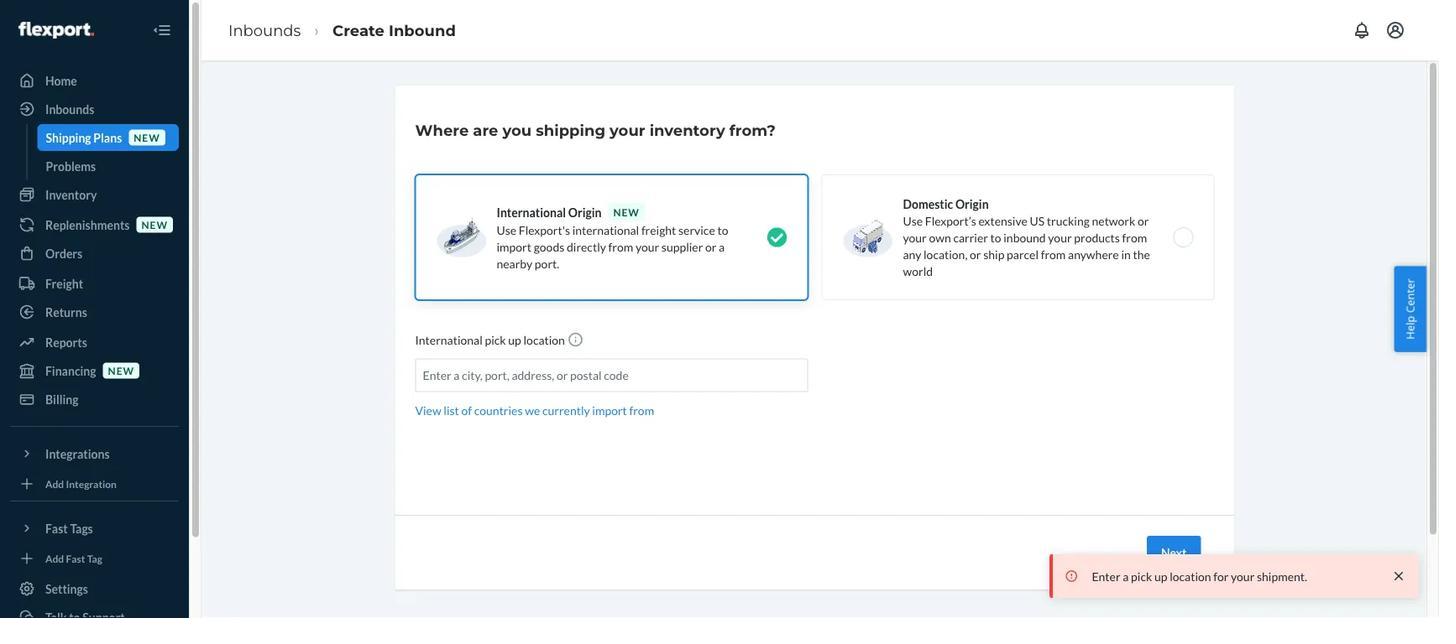 Task type: describe. For each thing, give the bounding box(es) containing it.
financing
[[45, 364, 96, 378]]

for
[[1214, 570, 1229, 584]]

are
[[473, 121, 498, 139]]

your right shipping
[[610, 121, 645, 139]]

inventory
[[45, 188, 97, 202]]

tags
[[70, 522, 93, 536]]

ship
[[984, 247, 1005, 262]]

flexport logo image
[[18, 22, 94, 39]]

international for international pick up location
[[415, 333, 483, 348]]

fast tags
[[45, 522, 93, 536]]

returns link
[[10, 299, 179, 326]]

close toast image
[[1391, 569, 1408, 585]]

view
[[415, 404, 441, 418]]

add for add fast tag
[[45, 553, 64, 565]]

reports link
[[10, 329, 179, 356]]

create inbound link
[[333, 21, 456, 39]]

help
[[1403, 316, 1418, 340]]

of
[[462, 404, 472, 418]]

billing
[[45, 393, 79, 407]]

to inside use flexport's international freight service to import goods directly from your supplier or a nearby port.
[[718, 223, 729, 237]]

freight
[[45, 277, 83, 291]]

integrations
[[45, 447, 110, 461]]

inbound
[[389, 21, 456, 39]]

integration
[[66, 478, 117, 490]]

origin for international
[[568, 205, 602, 220]]

center
[[1403, 279, 1418, 313]]

next
[[1161, 546, 1187, 561]]

address,
[[512, 369, 555, 383]]

currently
[[542, 404, 590, 418]]

inbounds inside breadcrumbs navigation
[[228, 21, 301, 39]]

view list of countries we currently import from
[[415, 404, 654, 418]]

trucking
[[1047, 214, 1090, 228]]

you
[[503, 121, 532, 139]]

use flexport's international freight service to import goods directly from your supplier or a nearby port.
[[497, 223, 729, 271]]

reports
[[45, 336, 87, 350]]

create
[[333, 21, 385, 39]]

your inside use flexport's international freight service to import goods directly from your supplier or a nearby port.
[[636, 240, 659, 254]]

next button
[[1147, 537, 1201, 570]]

0 horizontal spatial up
[[508, 333, 521, 348]]

freight link
[[10, 270, 179, 297]]

domestic
[[903, 197, 953, 211]]

origin for domestic
[[956, 197, 989, 211]]

port.
[[535, 257, 560, 271]]

view list of countries we currently import from button
[[415, 403, 654, 420]]

help center button
[[1395, 266, 1427, 353]]

location,
[[924, 247, 968, 262]]

1 vertical spatial up
[[1155, 570, 1168, 584]]

flexport's
[[925, 214, 977, 228]]

new for international origin
[[613, 206, 640, 218]]

new for shipping plans
[[134, 131, 160, 144]]

we
[[525, 404, 540, 418]]

the
[[1133, 247, 1150, 262]]

1 vertical spatial inbounds link
[[10, 96, 179, 123]]

goods
[[534, 240, 565, 254]]

shipping plans
[[46, 131, 122, 145]]

settings
[[45, 582, 88, 597]]

your right for
[[1231, 570, 1255, 584]]

us
[[1030, 214, 1045, 228]]

plans
[[93, 131, 122, 145]]

supplier
[[662, 240, 703, 254]]

nearby
[[497, 257, 533, 271]]

extensive
[[979, 214, 1028, 228]]

orders link
[[10, 240, 179, 267]]

list
[[444, 404, 459, 418]]

help center
[[1403, 279, 1418, 340]]

in
[[1122, 247, 1131, 262]]

1 vertical spatial location
[[1170, 570, 1212, 584]]

countries
[[474, 404, 523, 418]]

international
[[573, 223, 639, 237]]

domestic origin use flexport's extensive us trucking network or your own carrier to inbound your products from any location, or ship parcel from anywhere in the world
[[903, 197, 1150, 278]]

a for enter a city, port, address, or postal code
[[454, 369, 460, 383]]

add integration
[[45, 478, 117, 490]]

enter a pick up location for your shipment.
[[1092, 570, 1308, 584]]

tag
[[87, 553, 102, 565]]

close navigation image
[[152, 20, 172, 40]]

world
[[903, 264, 933, 278]]

fast tags button
[[10, 516, 179, 543]]

inbounds link inside breadcrumbs navigation
[[228, 21, 301, 39]]

new for financing
[[108, 365, 134, 377]]



Task type: vqa. For each thing, say whether or not it's contained in the screenshot.
30TH,
no



Task type: locate. For each thing, give the bounding box(es) containing it.
1 vertical spatial a
[[454, 369, 460, 383]]

new for replenishments
[[141, 219, 168, 231]]

1 add from the top
[[45, 478, 64, 490]]

create inbound
[[333, 21, 456, 39]]

new down reports link
[[108, 365, 134, 377]]

flexport's
[[519, 223, 570, 237]]

where are you shipping your inventory from?
[[415, 121, 776, 139]]

enter left next 'button' at right
[[1092, 570, 1121, 584]]

or right network
[[1138, 214, 1149, 228]]

0 vertical spatial fast
[[45, 522, 68, 536]]

any
[[903, 247, 922, 262]]

carrier
[[954, 231, 988, 245]]

to
[[718, 223, 729, 237], [991, 231, 1002, 245]]

location down next
[[1170, 570, 1212, 584]]

0 horizontal spatial use
[[497, 223, 517, 237]]

1 horizontal spatial to
[[991, 231, 1002, 245]]

1 vertical spatial international
[[415, 333, 483, 348]]

2 horizontal spatial a
[[1123, 570, 1129, 584]]

from inside button
[[629, 404, 654, 418]]

origin up international
[[568, 205, 602, 220]]

2 add from the top
[[45, 553, 64, 565]]

0 vertical spatial international
[[497, 205, 566, 220]]

add fast tag link
[[10, 549, 179, 569]]

international
[[497, 205, 566, 220], [415, 333, 483, 348]]

up up enter a city, port, address, or postal code
[[508, 333, 521, 348]]

import
[[497, 240, 532, 254], [592, 404, 627, 418]]

from
[[1123, 231, 1147, 245], [609, 240, 633, 254], [1041, 247, 1066, 262], [629, 404, 654, 418]]

location up address,
[[524, 333, 565, 348]]

fast
[[45, 522, 68, 536], [66, 553, 85, 565]]

use inside use flexport's international freight service to import goods directly from your supplier or a nearby port.
[[497, 223, 517, 237]]

up
[[508, 333, 521, 348], [1155, 570, 1168, 584]]

billing link
[[10, 386, 179, 413]]

up down next
[[1155, 570, 1168, 584]]

problems link
[[37, 153, 179, 180]]

inbounds
[[228, 21, 301, 39], [45, 102, 94, 116]]

from up the
[[1123, 231, 1147, 245]]

add inside add fast tag link
[[45, 553, 64, 565]]

open notifications image
[[1352, 20, 1372, 40]]

1 horizontal spatial import
[[592, 404, 627, 418]]

problems
[[46, 159, 96, 173]]

1 vertical spatial fast
[[66, 553, 85, 565]]

pick left for
[[1131, 570, 1152, 584]]

your down trucking
[[1048, 231, 1072, 245]]

international pick up location
[[415, 333, 567, 348]]

integrations button
[[10, 441, 179, 468]]

settings link
[[10, 576, 179, 603]]

add for add integration
[[45, 478, 64, 490]]

0 horizontal spatial inbounds link
[[10, 96, 179, 123]]

anywhere
[[1068, 247, 1119, 262]]

add
[[45, 478, 64, 490], [45, 553, 64, 565]]

new up international
[[613, 206, 640, 218]]

0 horizontal spatial pick
[[485, 333, 506, 348]]

0 horizontal spatial international
[[415, 333, 483, 348]]

enter for enter a city, port, address, or postal code
[[423, 369, 452, 383]]

0 vertical spatial pick
[[485, 333, 506, 348]]

new up the orders link
[[141, 219, 168, 231]]

enter for enter a pick up location for your shipment.
[[1092, 570, 1121, 584]]

your up any
[[903, 231, 927, 245]]

international for international origin
[[497, 205, 566, 220]]

origin inside domestic origin use flexport's extensive us trucking network or your own carrier to inbound your products from any location, or ship parcel from anywhere in the world
[[956, 197, 989, 211]]

0 horizontal spatial import
[[497, 240, 532, 254]]

0 horizontal spatial to
[[718, 223, 729, 237]]

your down freight
[[636, 240, 659, 254]]

international up the city,
[[415, 333, 483, 348]]

1 horizontal spatial a
[[719, 240, 725, 254]]

check circle image
[[767, 228, 787, 248]]

freight
[[642, 223, 676, 237]]

from?
[[730, 121, 776, 139]]

import down "code"
[[592, 404, 627, 418]]

a for enter a pick up location for your shipment.
[[1123, 570, 1129, 584]]

city,
[[462, 369, 483, 383]]

import for goods
[[497, 240, 532, 254]]

1 horizontal spatial international
[[497, 205, 566, 220]]

from right parcel
[[1041, 247, 1066, 262]]

pick up port,
[[485, 333, 506, 348]]

service
[[679, 223, 715, 237]]

from inside use flexport's international freight service to import goods directly from your supplier or a nearby port.
[[609, 240, 633, 254]]

home
[[45, 73, 77, 88]]

1 vertical spatial add
[[45, 553, 64, 565]]

0 horizontal spatial inbounds
[[45, 102, 94, 116]]

0 vertical spatial up
[[508, 333, 521, 348]]

0 vertical spatial add
[[45, 478, 64, 490]]

directly
[[567, 240, 606, 254]]

inbound
[[1004, 231, 1046, 245]]

fast left tag at the bottom left of the page
[[66, 553, 85, 565]]

or down service
[[705, 240, 717, 254]]

open account menu image
[[1386, 20, 1406, 40]]

add inside add integration link
[[45, 478, 64, 490]]

from down international
[[609, 240, 633, 254]]

or left postal
[[557, 369, 568, 383]]

add fast tag
[[45, 553, 102, 565]]

use
[[903, 214, 923, 228], [497, 223, 517, 237]]

where
[[415, 121, 469, 139]]

1 horizontal spatial use
[[903, 214, 923, 228]]

1 horizontal spatial location
[[1170, 570, 1212, 584]]

1 vertical spatial import
[[592, 404, 627, 418]]

products
[[1074, 231, 1120, 245]]

0 horizontal spatial a
[[454, 369, 460, 383]]

international origin
[[497, 205, 602, 220]]

network
[[1092, 214, 1136, 228]]

1 vertical spatial inbounds
[[45, 102, 94, 116]]

inventory link
[[10, 181, 179, 208]]

returns
[[45, 305, 87, 320]]

1 vertical spatial pick
[[1131, 570, 1152, 584]]

a left the city,
[[454, 369, 460, 383]]

0 vertical spatial inbounds link
[[228, 21, 301, 39]]

home link
[[10, 67, 179, 94]]

to inside domestic origin use flexport's extensive us trucking network or your own carrier to inbound your products from any location, or ship parcel from anywhere in the world
[[991, 231, 1002, 245]]

orders
[[45, 246, 82, 261]]

0 horizontal spatial origin
[[568, 205, 602, 220]]

inventory
[[650, 121, 725, 139]]

from right currently
[[629, 404, 654, 418]]

use up nearby
[[497, 223, 517, 237]]

breadcrumbs navigation
[[215, 6, 469, 55]]

1 horizontal spatial up
[[1155, 570, 1168, 584]]

international up flexport's
[[497, 205, 566, 220]]

1 vertical spatial enter
[[1092, 570, 1121, 584]]

inbounds link
[[228, 21, 301, 39], [10, 96, 179, 123]]

add up settings
[[45, 553, 64, 565]]

use down domestic
[[903, 214, 923, 228]]

enter
[[423, 369, 452, 383], [1092, 570, 1121, 584]]

port,
[[485, 369, 510, 383]]

0 vertical spatial import
[[497, 240, 532, 254]]

2 vertical spatial a
[[1123, 570, 1129, 584]]

use inside domestic origin use flexport's extensive us trucking network or your own carrier to inbound your products from any location, or ship parcel from anywhere in the world
[[903, 214, 923, 228]]

1 horizontal spatial pick
[[1131, 570, 1152, 584]]

shipping
[[46, 131, 91, 145]]

pick
[[485, 333, 506, 348], [1131, 570, 1152, 584]]

origin up flexport's
[[956, 197, 989, 211]]

postal
[[570, 369, 602, 383]]

import up nearby
[[497, 240, 532, 254]]

new right plans
[[134, 131, 160, 144]]

fast inside dropdown button
[[45, 522, 68, 536]]

import inside use flexport's international freight service to import goods directly from your supplier or a nearby port.
[[497, 240, 532, 254]]

import inside view list of countries we currently import from button
[[592, 404, 627, 418]]

to right service
[[718, 223, 729, 237]]

enter a city, port, address, or postal code
[[423, 369, 629, 383]]

or
[[1138, 214, 1149, 228], [705, 240, 717, 254], [970, 247, 981, 262], [557, 369, 568, 383]]

0 horizontal spatial enter
[[423, 369, 452, 383]]

1 horizontal spatial enter
[[1092, 570, 1121, 584]]

1 horizontal spatial inbounds link
[[228, 21, 301, 39]]

or inside use flexport's international freight service to import goods directly from your supplier or a nearby port.
[[705, 240, 717, 254]]

new
[[134, 131, 160, 144], [613, 206, 640, 218], [141, 219, 168, 231], [108, 365, 134, 377]]

a right supplier
[[719, 240, 725, 254]]

enter left the city,
[[423, 369, 452, 383]]

0 vertical spatial enter
[[423, 369, 452, 383]]

0 vertical spatial inbounds
[[228, 21, 301, 39]]

import for from
[[592, 404, 627, 418]]

shipping
[[536, 121, 606, 139]]

0 vertical spatial location
[[524, 333, 565, 348]]

1 horizontal spatial origin
[[956, 197, 989, 211]]

own
[[929, 231, 951, 245]]

replenishments
[[45, 218, 130, 232]]

a left next 'button' at right
[[1123, 570, 1129, 584]]

0 vertical spatial a
[[719, 240, 725, 254]]

shipment.
[[1257, 570, 1308, 584]]

add left "integration"
[[45, 478, 64, 490]]

add integration link
[[10, 475, 179, 495]]

origin
[[956, 197, 989, 211], [568, 205, 602, 220]]

to up ship
[[991, 231, 1002, 245]]

code
[[604, 369, 629, 383]]

0 horizontal spatial location
[[524, 333, 565, 348]]

parcel
[[1007, 247, 1039, 262]]

a
[[719, 240, 725, 254], [454, 369, 460, 383], [1123, 570, 1129, 584]]

or down carrier
[[970, 247, 981, 262]]

1 horizontal spatial inbounds
[[228, 21, 301, 39]]

location
[[524, 333, 565, 348], [1170, 570, 1212, 584]]

a inside use flexport's international freight service to import goods directly from your supplier or a nearby port.
[[719, 240, 725, 254]]

fast left tags
[[45, 522, 68, 536]]



